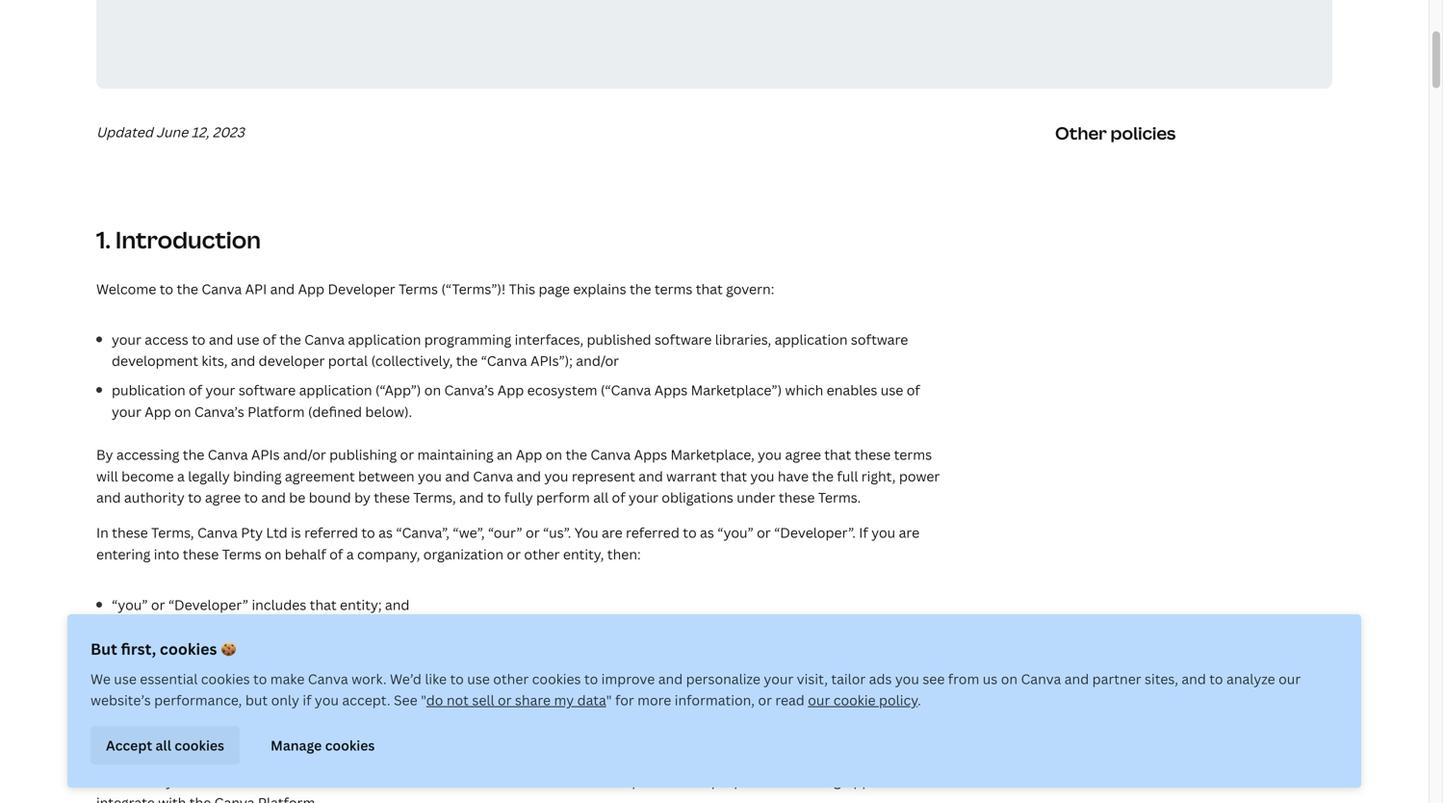 Task type: vqa. For each thing, say whether or not it's contained in the screenshot.
left the "
yes



Task type: describe. For each thing, give the bounding box(es) containing it.
legally
[[188, 467, 230, 485]]

on inside you represent and warrant that you are an authorized representative of the entity with the full right, power and authority to bind the entity to these terms and that you agree to these terms on the entity's behalf.
[[534, 646, 551, 665]]

canva down ecosystem
[[591, 445, 631, 464]]

the up the legally
[[183, 445, 204, 464]]

between
[[358, 467, 415, 485]]

1 horizontal spatial software
[[655, 330, 712, 348]]

is inside canva owns and operates a visual communications platform that is made available on canva.com (as well as any sub-domains and international versions) and via mobile applications, desktop applications, and in other forms provided or made available by canva ("canva platform"). we make our canva apis available to developers for the purpose of enabling apps to integrate with the canva platform.
[[644, 729, 654, 747]]

1 vertical spatial made
[[891, 750, 927, 769]]

are inside you represent and warrant that you are an authorized representative of the entity with the full right, power and authority to bind the entity to these terms and that you agree to these terms on the entity's behalf.
[[345, 625, 366, 643]]

0 vertical spatial platform.
[[155, 729, 217, 747]]

and right api
[[270, 280, 295, 298]]

authorized
[[388, 625, 458, 643]]

these down between
[[374, 488, 410, 507]]

platform. inside canva owns and operates a visual communications platform that is made available on canva.com (as well as any sub-domains and international versions) and via mobile applications, desktop applications, and in other forms provided or made available by canva ("canva platform"). we make our canva apis available to developers for the purpose of enabling apps to integrate with the canva platform.
[[258, 794, 319, 803]]

1 vertical spatial our
[[808, 691, 830, 709]]

forms
[[770, 750, 808, 769]]

sites,
[[1145, 670, 1179, 688]]

and left "be"
[[261, 488, 286, 507]]

libraries,
[[715, 330, 772, 348]]

("canva inside publication of your software application ("app") on canva's app ecosystem ("canva apps marketplace") which enables use of your app on canva's platform (defined below).
[[601, 381, 651, 399]]

use inside publication of your software application ("app") on canva's app ecosystem ("canva apps marketplace") which enables use of your app on canva's platform (defined below).
[[881, 381, 904, 399]]

2 referred from the left
[[626, 524, 680, 542]]

or left read
[[758, 691, 772, 709]]

analyze
[[1227, 670, 1276, 688]]

of inside by accessing the canva apis and/or publishing or maintaining an app on the canva apps marketplace, you agree that these terms will become a legally binding agreement between you and canva and you represent and warrant that you have the full right, power and authority to agree to and be bound by these terms, and to fully perform all of your obligations under these terms.
[[612, 488, 626, 507]]

other
[[1056, 121, 1107, 145]]

of inside in these terms, canva pty ltd is referred to as "canva", "we", "our" or "us". you are referred to as "you" or "developer". if you are entering into these terms on behalf of a company, organization or other entity, then:
[[330, 545, 343, 563]]

authority inside you represent and warrant that you are an authorized representative of the entity with the full right, power and authority to bind the entity to these terms and that you agree to these terms on the entity's behalf.
[[834, 625, 895, 643]]

and right 'domains' at the bottom left
[[184, 750, 209, 769]]

you represent and warrant that you are an authorized representative of the entity with the full right, power and authority to bind the entity to these terms and that you agree to these terms on the entity's behalf.
[[112, 625, 912, 665]]

your access to and use of the canva application programming interfaces, published software libraries, application software development kits, and developer portal (collectively, the "canva apis"); and/or
[[112, 330, 908, 370]]

2 horizontal spatial available
[[697, 729, 755, 747]]

developer
[[328, 280, 396, 298]]

application up (collectively,
[[348, 330, 421, 348]]

1 applications, from the left
[[459, 750, 542, 769]]

1 vertical spatial "you"
[[112, 596, 148, 614]]

you
[[575, 524, 599, 542]]

the up 'we use essential cookies to make canva work. we'd like to use other cookies to improve and personalize your visit, tailor ads you see from us on canva and partner sites, and to analyze our website's performance, but only if you accept. see "'
[[675, 625, 697, 643]]

improve
[[602, 670, 655, 688]]

or down under at the bottom right
[[757, 524, 771, 542]]

communications
[[442, 729, 550, 747]]

to down desktop
[[571, 772, 585, 790]]

to up 2. permitted use
[[211, 646, 225, 665]]

(defined
[[308, 403, 362, 421]]

use
[[242, 673, 285, 705]]

or inside canva owns and operates a visual communications platform that is made available on canva.com (as well as any sub-domains and international versions) and via mobile applications, desktop applications, and in other forms provided or made available by canva ("canva platform"). we make our canva apis available to developers for the purpose of enabling apps to integrate with the canva platform.
[[873, 750, 888, 769]]

and down maintaining
[[445, 467, 470, 485]]

cookies inside button
[[325, 736, 375, 754]]

make inside 'we use essential cookies to make canva work. we'd like to use other cookies to improve and personalize your visit, tailor ads you see from us on canva and partner sites, and to analyze our website's performance, but only if you accept. see "'
[[270, 670, 305, 688]]

the left purpose
[[687, 772, 708, 790]]

bound
[[309, 488, 351, 507]]

an inside you represent and warrant that you are an authorized representative of the entity with the full right, power and authority to bind the entity to these terms and that you agree to these terms on the entity's behalf.
[[369, 625, 385, 643]]

apis inside by accessing the canva apis and/or publishing or maintaining an app on the canva apps marketplace, you agree that these terms will become a legally binding agreement between you and canva and you represent and warrant that you have the full right, power and authority to agree to and be bound by these terms, and to fully perform all of your obligations under these terms.
[[251, 445, 280, 464]]

on right "("app")"
[[425, 381, 441, 399]]

be
[[289, 488, 306, 507]]

published
[[587, 330, 652, 348]]

canva down international
[[214, 794, 255, 803]]

entering
[[96, 545, 151, 563]]

a inside canva owns and operates a visual communications platform that is made available on canva.com (as well as any sub-domains and international versions) and via mobile applications, desktop applications, and in other forms provided or made available by canva ("canva platform"). we make our canva apis available to developers for the purpose of enabling apps to integrate with the canva platform.
[[390, 729, 398, 747]]

manage cookies
[[271, 736, 375, 754]]

0 horizontal spatial as
[[379, 524, 393, 542]]

0 vertical spatial agree
[[785, 445, 821, 464]]

canva up the legally
[[208, 445, 248, 464]]

these up entering
[[112, 524, 148, 542]]

the left entity's
[[554, 646, 576, 665]]

visual
[[401, 729, 438, 747]]

that inside canva owns and operates a visual communications platform that is made available on canva.com (as well as any sub-domains and international versions) and via mobile applications, desktop applications, and in other forms provided or made available by canva ("canva platform"). we make our canva apis available to developers for the purpose of enabling apps to integrate with the canva platform.
[[614, 729, 641, 747]]

1 horizontal spatial as
[[700, 524, 714, 542]]

"us".
[[543, 524, 572, 542]]

that down the includes
[[288, 625, 315, 643]]

0 vertical spatial terms
[[655, 280, 693, 298]]

in
[[716, 750, 728, 769]]

terms down representative
[[491, 646, 531, 665]]

canva up fully
[[473, 467, 513, 485]]

explains
[[573, 280, 627, 298]]

canva left api
[[202, 280, 242, 298]]

and up do not sell or share my data " for more information, or read our cookie policy .
[[658, 670, 683, 688]]

that left govern:
[[696, 280, 723, 298]]

if
[[859, 524, 869, 542]]

0 vertical spatial made
[[657, 729, 694, 747]]

other inside in these terms, canva pty ltd is referred to as "canva", "we", "our" or "us". you are referred to as "you" or "developer". if you are entering into these terms on behalf of a company, organization or other entity, then:
[[524, 545, 560, 563]]

visit,
[[797, 670, 828, 688]]

programming
[[425, 330, 512, 348]]

these down the have
[[779, 488, 815, 507]]

represent inside by accessing the canva apis and/or publishing or maintaining an app on the canva apps marketplace, you agree that these terms will become a legally binding agreement between you and canva and you represent and warrant that you have the full right, power and authority to agree to and be bound by these terms, and to fully perform all of your obligations under these terms.
[[572, 467, 636, 485]]

terms left ("terms")! on the top of the page
[[399, 280, 438, 298]]

full inside you represent and warrant that you are an authorized representative of the entity with the full right, power and authority to bind the entity to these terms and that you agree to these terms on the entity's behalf.
[[700, 625, 721, 643]]

updated june 12, 2023
[[96, 123, 244, 141]]

of down kits, in the left top of the page
[[189, 381, 202, 399]]

permitted
[[120, 673, 237, 705]]

if
[[303, 691, 312, 709]]

first,
[[121, 639, 156, 659]]

policy
[[879, 691, 918, 709]]

marketplace")
[[691, 381, 782, 399]]

but
[[91, 639, 117, 659]]

platform").
[[274, 772, 345, 790]]

portal
[[328, 352, 368, 370]]

which
[[785, 381, 824, 399]]

your inside by accessing the canva apis and/or publishing or maintaining an app on the canva apps marketplace, you agree that these terms will become a legally binding agreement between you and canva and you represent and warrant that you have the full right, power and authority to agree to and be bound by these terms, and to fully perform all of your obligations under these terms.
[[629, 488, 659, 507]]

app down ""canva"
[[498, 381, 524, 399]]

software inside publication of your software application ("app") on canva's app ecosystem ("canva apps marketplace") which enables use of your app on canva's platform (defined below).
[[239, 381, 296, 399]]

to right welcome
[[160, 280, 173, 298]]

"we",
[[453, 524, 485, 542]]

apps inside publication of your software application ("app") on canva's app ecosystem ("canva apps marketplace") which enables use of your app on canva's platform (defined below).
[[655, 381, 688, 399]]

well
[[875, 729, 901, 747]]

govern:
[[726, 280, 775, 298]]

apps inside by accessing the canva apis and/or publishing or maintaining an app on the canva apps marketplace, you agree that these terms will become a legally binding agreement between you and canva and you represent and warrant that you have the full right, power and authority to agree to and be bound by these terms, and to fully perform all of your obligations under these terms.
[[634, 445, 668, 464]]

the down programming
[[456, 352, 478, 370]]

2 horizontal spatial are
[[899, 524, 920, 542]]

and left in
[[688, 750, 712, 769]]

and right kits, in the left top of the page
[[231, 352, 256, 370]]

your down publication
[[112, 403, 141, 421]]

and down "developer"
[[206, 625, 230, 643]]

0 horizontal spatial available
[[96, 772, 154, 790]]

these right into
[[183, 545, 219, 563]]

owns
[[264, 729, 298, 747]]

desktop
[[546, 750, 598, 769]]

and right entity;
[[385, 596, 410, 614]]

platform
[[248, 403, 305, 421]]

app left developer
[[298, 280, 325, 298]]

canva up international
[[220, 729, 261, 747]]

via
[[389, 750, 408, 769]]

apis inside canva owns and operates a visual communications platform that is made available on canva.com (as well as any sub-domains and international versions) and via mobile applications, desktop applications, and in other forms provided or made available by canva ("canva platform"). we make our canva apis available to developers for the purpose of enabling apps to integrate with the canva platform.
[[478, 772, 507, 790]]

"you" inside in these terms, canva pty ltd is referred to as "canva", "we", "our" or "us". you are referred to as "you" or "developer". if you are entering into these terms on behalf of a company, organization or other entity, then:
[[718, 524, 754, 542]]

power inside by accessing the canva apis and/or publishing or maintaining an app on the canva apps marketplace, you agree that these terms will become a legally binding agreement between you and canva and you represent and warrant that you have the full right, power and authority to agree to and be bound by these terms, and to fully perform all of your obligations under these terms.
[[899, 467, 940, 485]]

warrant inside you represent and warrant that you are an authorized representative of the entity with the full right, power and authority to bind the entity to these terms and that you agree to these terms on the entity's behalf.
[[234, 625, 284, 643]]

includes
[[252, 596, 307, 614]]

into
[[154, 545, 180, 563]]

12,
[[191, 123, 209, 141]]

only
[[271, 691, 299, 709]]

perform
[[536, 488, 590, 507]]

an inside by accessing the canva apis and/or publishing or maintaining an app on the canva apps marketplace, you agree that these terms will become a legally binding agreement between you and canva and you represent and warrant that you have the full right, power and authority to agree to and be bound by these terms, and to fully perform all of your obligations under these terms.
[[497, 445, 513, 464]]

canva right the 'us' on the bottom of the page
[[1021, 670, 1062, 688]]

full inside by accessing the canva apis and/or publishing or maintaining an app on the canva apps marketplace, you agree that these terms will become a legally binding agreement between you and canva and you represent and warrant that you have the full right, power and authority to agree to and be bound by these terms, and to fully perform all of your obligations under these terms.
[[837, 467, 858, 485]]

1 vertical spatial entity
[[169, 646, 208, 665]]

or down "our"
[[507, 545, 521, 563]]

that left entity;
[[310, 596, 337, 614]]

(as
[[854, 729, 872, 747]]

1 horizontal spatial are
[[602, 524, 623, 542]]

to down binding
[[244, 488, 258, 507]]

a inside in these terms, canva pty ltd is referred to as "canva", "we", "our" or "us". you are referred to as "you" or "developer". if you are entering into these terms on behalf of a company, organization or other entity, then:
[[346, 545, 354, 563]]

these down representative
[[452, 646, 488, 665]]

the right explains
[[630, 280, 652, 298]]

tailor
[[831, 670, 866, 688]]

to left analyze
[[1210, 670, 1224, 688]]

and up visit,
[[806, 625, 831, 643]]

canva up "if"
[[308, 670, 348, 688]]

represent inside you represent and warrant that you are an authorized representative of the entity with the full right, power and authority to bind the entity to these terms and that you agree to these terms on the entity's behalf.
[[139, 625, 203, 643]]

and up versions)
[[301, 729, 326, 747]]

interfaces,
[[515, 330, 584, 348]]

to up 'but'
[[253, 670, 267, 688]]

to down well
[[881, 772, 895, 790]]

or left "us".
[[526, 524, 540, 542]]

terms.
[[818, 488, 861, 507]]

use up sell at the bottom left of the page
[[467, 670, 490, 688]]

0 horizontal spatial canva's
[[194, 403, 244, 421]]

the down introduction
[[177, 280, 198, 298]]

0 horizontal spatial agree
[[205, 488, 241, 507]]

the up essential in the bottom left of the page
[[144, 646, 166, 665]]

2 " from the left
[[606, 691, 612, 709]]

or inside by accessing the canva apis and/or publishing or maintaining an app on the canva apps marketplace, you agree that these terms will become a legally binding agreement between you and canva and you represent and warrant that you have the full right, power and authority to agree to and be bound by these terms, and to fully perform all of your obligations under these terms.
[[400, 445, 414, 464]]

application up which
[[775, 330, 848, 348]]

will
[[96, 467, 118, 485]]

accept.
[[342, 691, 391, 709]]

🍪
[[221, 639, 236, 659]]

the up developer
[[280, 330, 301, 348]]

a. canva platform.
[[96, 729, 220, 747]]

this
[[509, 280, 536, 298]]

these up use
[[228, 646, 264, 665]]

the up entity's
[[577, 625, 599, 643]]

or right sell at the bottom left of the page
[[498, 691, 512, 709]]

then:
[[608, 545, 641, 563]]

canva down accept all cookies 'button'
[[177, 772, 217, 790]]

enabling
[[786, 772, 841, 790]]

and up "if"
[[310, 646, 335, 665]]

cookies inside 'button'
[[175, 736, 224, 754]]

performance,
[[154, 691, 242, 709]]

that up work. at the left of page
[[338, 646, 365, 665]]

your down kits, in the left top of the page
[[206, 381, 235, 399]]

to up company,
[[362, 524, 375, 542]]

other inside canva owns and operates a visual communications platform that is made available on canva.com (as well as any sub-domains and international versions) and via mobile applications, desktop applications, and in other forms provided or made available by canva ("canva platform"). we make our canva apis available to developers for the purpose of enabling apps to integrate with the canva platform.
[[731, 750, 767, 769]]

api
[[245, 280, 267, 298]]

organization
[[424, 545, 504, 563]]

personalize
[[686, 670, 761, 688]]

the up perform
[[566, 445, 587, 464]]

pty
[[241, 524, 263, 542]]

see
[[394, 691, 418, 709]]

a.
[[96, 729, 108, 747]]

use up website's
[[114, 670, 137, 688]]

all inside by accessing the canva apis and/or publishing or maintaining an app on the canva apps marketplace, you agree that these terms will become a legally binding agreement between you and canva and you represent and warrant that you have the full right, power and authority to agree to and be bound by these terms, and to fully perform all of your obligations under these terms.
[[593, 488, 609, 507]]

in
[[96, 524, 109, 542]]

of right enables
[[907, 381, 921, 399]]

the up the "terms."
[[812, 467, 834, 485]]

like
[[425, 670, 447, 688]]

.
[[918, 691, 922, 709]]

that up the "terms."
[[825, 445, 852, 464]]

and left partner
[[1065, 670, 1089, 688]]

to up like
[[435, 646, 449, 665]]

see
[[923, 670, 945, 688]]

1 referred from the left
[[304, 524, 358, 542]]

and down will
[[96, 488, 121, 507]]

or up but first, cookies 🍪
[[151, 596, 165, 614]]

ltd
[[266, 524, 288, 542]]

warrant inside by accessing the canva apis and/or publishing or maintaining an app on the canva apps marketplace, you agree that these terms will become a legally binding agreement between you and canva and you represent and warrant that you have the full right, power and authority to agree to and be bound by these terms, and to fully perform all of your obligations under these terms.
[[667, 467, 717, 485]]

cookies down 🍪
[[201, 670, 250, 688]]



Task type: locate. For each thing, give the bounding box(es) containing it.
0 vertical spatial authority
[[124, 488, 185, 507]]

right, inside by accessing the canva apis and/or publishing or maintaining an app on the canva apps marketplace, you agree that these terms will become a legally binding agreement between you and canva and you represent and warrant that you have the full right, power and authority to agree to and be bound by these terms, and to fully perform all of your obligations under these terms.
[[862, 467, 896, 485]]

1 horizontal spatial platform.
[[258, 794, 319, 803]]

and/or inside your access to and use of the canva application programming interfaces, published software libraries, application software development kits, and developer portal (collectively, the "canva apis"); and/or
[[576, 352, 619, 370]]

an down entity;
[[369, 625, 385, 643]]

representative
[[462, 625, 557, 643]]

1 vertical spatial a
[[346, 545, 354, 563]]

and up the obligations
[[639, 467, 663, 485]]

entity,
[[563, 545, 604, 563]]

1 horizontal spatial represent
[[572, 467, 636, 485]]

domains
[[125, 750, 181, 769]]

and/or inside by accessing the canva apis and/or publishing or maintaining an app on the canva apps marketplace, you agree that these terms will become a legally binding agreement between you and canva and you represent and warrant that you have the full right, power and authority to agree to and be bound by these terms, and to fully perform all of your obligations under these terms.
[[283, 445, 326, 464]]

1 horizontal spatial "
[[606, 691, 612, 709]]

on inside canva owns and operates a visual communications platform that is made available on canva.com (as well as any sub-domains and international versions) and via mobile applications, desktop applications, and in other forms provided or made available by canva ("canva platform"). we make our canva apis available to developers for the purpose of enabling apps to integrate with the canva platform.
[[758, 729, 775, 747]]

as left any at the right
[[905, 729, 919, 747]]

other inside 'we use essential cookies to make canva work. we'd like to use other cookies to improve and personalize your visit, tailor ads you see from us on canva and partner sites, and to analyze our website's performance, but only if you accept. see "'
[[493, 670, 529, 688]]

1 vertical spatial ("canva
[[220, 772, 271, 790]]

all inside 'button'
[[156, 736, 171, 754]]

on inside by accessing the canva apis and/or publishing or maintaining an app on the canva apps marketplace, you agree that these terms will become a legally binding agreement between you and canva and you represent and warrant that you have the full right, power and authority to agree to and be bound by these terms, and to fully perform all of your obligations under these terms.
[[546, 445, 563, 464]]

june
[[156, 123, 188, 141]]

canva inside your access to and use of the canva application programming interfaces, published software libraries, application software development kits, and developer portal (collectively, the "canva apis"); and/or
[[305, 330, 345, 348]]

software up platform at the left bottom
[[239, 381, 296, 399]]

1 vertical spatial an
[[369, 625, 385, 643]]

1 horizontal spatial with
[[644, 625, 672, 643]]

0 horizontal spatial authority
[[124, 488, 185, 507]]

0 horizontal spatial with
[[158, 794, 186, 803]]

our down mobile
[[409, 772, 431, 790]]

apis");
[[531, 352, 573, 370]]

entity;
[[340, 596, 382, 614]]

we inside 'we use essential cookies to make canva work. we'd like to use other cookies to improve and personalize your visit, tailor ads you see from us on canva and partner sites, and to analyze our website's performance, but only if you accept. see "'
[[91, 670, 111, 688]]

welcome to the canva api and app developer terms ("terms")! this page explains the terms that govern:
[[96, 280, 775, 298]]

to up policy
[[898, 625, 912, 643]]

my
[[554, 691, 574, 709]]

provided
[[811, 750, 870, 769]]

0 horizontal spatial right,
[[724, 625, 759, 643]]

power inside you represent and warrant that you are an authorized representative of the entity with the full right, power and authority to bind the entity to these terms and that you agree to these terms on the entity's behalf.
[[762, 625, 803, 643]]

1 horizontal spatial canva's
[[444, 381, 494, 399]]

2 horizontal spatial our
[[1279, 670, 1301, 688]]

all right accept
[[156, 736, 171, 754]]

0 vertical spatial represent
[[572, 467, 636, 485]]

of down forms
[[769, 772, 783, 790]]

referred up then:
[[626, 524, 680, 542]]

0 vertical spatial warrant
[[667, 467, 717, 485]]

0 vertical spatial for
[[615, 691, 634, 709]]

0 horizontal spatial entity
[[169, 646, 208, 665]]

and/or
[[576, 352, 619, 370], [283, 445, 326, 464]]

on right the 'us' on the bottom of the page
[[1001, 670, 1018, 688]]

0 vertical spatial "you"
[[718, 524, 754, 542]]

terms, up ""canva","
[[413, 488, 456, 507]]

1 horizontal spatial apis
[[478, 772, 507, 790]]

sub-
[[96, 750, 125, 769]]

is inside in these terms, canva pty ltd is referred to as "canva", "we", "our" or "us". you are referred to as "you" or "developer". if you are entering into these terms on behalf of a company, organization or other entity, then:
[[291, 524, 301, 542]]

on down the ltd on the left of the page
[[265, 545, 282, 563]]

0 horizontal spatial ("canva
[[220, 772, 271, 790]]

and right sites,
[[1182, 670, 1207, 688]]

by down between
[[354, 488, 371, 507]]

1 horizontal spatial referred
[[626, 524, 680, 542]]

agree up the have
[[785, 445, 821, 464]]

use right enables
[[881, 381, 904, 399]]

apps left marketplace")
[[655, 381, 688, 399]]

use
[[237, 330, 259, 348], [881, 381, 904, 399], [114, 670, 137, 688], [467, 670, 490, 688]]

are
[[602, 524, 623, 542], [899, 524, 920, 542], [345, 625, 366, 643]]

2 vertical spatial a
[[390, 729, 398, 747]]

canva up portal
[[305, 330, 345, 348]]

updated
[[96, 123, 153, 141]]

are right "if"
[[899, 524, 920, 542]]

0 vertical spatial by
[[354, 488, 371, 507]]

our down visit,
[[808, 691, 830, 709]]

for inside canva owns and operates a visual communications platform that is made available on canva.com (as well as any sub-domains and international versions) and via mobile applications, desktop applications, and in other forms provided or made available by canva ("canva platform"). we make our canva apis available to developers for the purpose of enabling apps to integrate with the canva platform.
[[664, 772, 683, 790]]

access
[[145, 330, 189, 348]]

or
[[400, 445, 414, 464], [526, 524, 540, 542], [757, 524, 771, 542], [507, 545, 521, 563], [151, 596, 165, 614], [498, 691, 512, 709], [758, 691, 772, 709], [873, 750, 888, 769]]

2.
[[96, 673, 115, 705]]

0 horizontal spatial terms,
[[151, 524, 194, 542]]

to up data on the bottom left of the page
[[585, 670, 598, 688]]

page
[[539, 280, 570, 298]]

1 vertical spatial terms,
[[151, 524, 194, 542]]

2 vertical spatial agree
[[395, 646, 431, 665]]

1 horizontal spatial for
[[664, 772, 683, 790]]

on inside 'we use essential cookies to make canva work. we'd like to use other cookies to improve and personalize your visit, tailor ads you see from us on canva and partner sites, and to analyze our website's performance, but only if you accept. see "'
[[1001, 670, 1018, 688]]

the down accept all cookies 'button'
[[189, 794, 211, 803]]

on up forms
[[758, 729, 775, 747]]

our right analyze
[[1279, 670, 1301, 688]]

0 horizontal spatial for
[[615, 691, 634, 709]]

0 horizontal spatial apis
[[251, 445, 280, 464]]

1 vertical spatial represent
[[139, 625, 203, 643]]

right,
[[862, 467, 896, 485], [724, 625, 759, 643]]

as inside canva owns and operates a visual communications platform that is made available on canva.com (as well as any sub-domains and international versions) and via mobile applications, desktop applications, and in other forms provided or made available by canva ("canva platform"). we make our canva apis available to developers for the purpose of enabling apps to integrate with the canva platform.
[[905, 729, 919, 747]]

with down 'domains' at the bottom left
[[158, 794, 186, 803]]

0 horizontal spatial referred
[[304, 524, 358, 542]]

a left company,
[[346, 545, 354, 563]]

integrate
[[96, 794, 155, 803]]

1 horizontal spatial we
[[348, 772, 368, 790]]

right, up personalize
[[724, 625, 759, 643]]

0 vertical spatial and/or
[[576, 352, 619, 370]]

1 horizontal spatial entity
[[602, 625, 640, 643]]

you
[[758, 445, 782, 464], [418, 467, 442, 485], [545, 467, 569, 485], [751, 467, 775, 485], [872, 524, 896, 542], [112, 625, 136, 643], [318, 625, 342, 643], [368, 646, 392, 665], [896, 670, 920, 688], [315, 691, 339, 709]]

canva right a.
[[111, 729, 152, 747]]

agree
[[785, 445, 821, 464], [205, 488, 241, 507], [395, 646, 431, 665]]

0 horizontal spatial power
[[762, 625, 803, 643]]

0 vertical spatial right,
[[862, 467, 896, 485]]

do not sell or share my data link
[[426, 691, 606, 709]]

represent up perform
[[572, 467, 636, 485]]

1 vertical spatial and/or
[[283, 445, 326, 464]]

we inside canva owns and operates a visual communications platform that is made available on canva.com (as well as any sub-domains and international versions) and via mobile applications, desktop applications, and in other forms provided or made available by canva ("canva platform"). we make our canva apis available to developers for the purpose of enabling apps to integrate with the canva platform.
[[348, 772, 368, 790]]

app inside by accessing the canva apis and/or publishing or maintaining an app on the canva apps marketplace, you agree that these terms will become a legally binding agreement between you and canva and you represent and warrant that you have the full right, power and authority to agree to and be bound by these terms, and to fully perform all of your obligations under these terms.
[[516, 445, 543, 464]]

0 horizontal spatial our
[[409, 772, 431, 790]]

apps
[[655, 381, 688, 399], [634, 445, 668, 464], [845, 772, 878, 790]]

2 vertical spatial other
[[731, 750, 767, 769]]

2 applications, from the left
[[601, 750, 685, 769]]

1. introduction
[[96, 224, 261, 255]]

bind
[[112, 646, 141, 665]]

use up developer
[[237, 330, 259, 348]]

and up fully
[[517, 467, 541, 485]]

our inside canva owns and operates a visual communications platform that is made available on canva.com (as well as any sub-domains and international versions) and via mobile applications, desktop applications, and in other forms provided or made available by canva ("canva platform"). we make our canva apis available to developers for the purpose of enabling apps to integrate with the canva platform.
[[409, 772, 431, 790]]

you inside in these terms, canva pty ltd is referred to as "canva", "we", "our" or "us". you are referred to as "you" or "developer". if you are entering into these terms on behalf of a company, organization or other entity, then:
[[872, 524, 896, 542]]

of right perform
[[612, 488, 626, 507]]

0 horizontal spatial "
[[421, 691, 426, 709]]

website's
[[91, 691, 151, 709]]

1 horizontal spatial and/or
[[576, 352, 619, 370]]

entity's
[[579, 646, 627, 665]]

("canva inside canva owns and operates a visual communications platform that is made available on canva.com (as well as any sub-domains and international versions) and via mobile applications, desktop applications, and in other forms provided or made available by canva ("canva platform"). we make our canva apis available to developers for the purpose of enabling apps to integrate with the canva platform.
[[220, 772, 271, 790]]

to right like
[[450, 670, 464, 688]]

0 vertical spatial canva's
[[444, 381, 494, 399]]

("canva down international
[[220, 772, 271, 790]]

an
[[497, 445, 513, 464], [369, 625, 385, 643]]

0 horizontal spatial platform.
[[155, 729, 217, 747]]

0 horizontal spatial warrant
[[234, 625, 284, 643]]

0 horizontal spatial represent
[[139, 625, 203, 643]]

of inside you represent and warrant that you are an authorized representative of the entity with the full right, power and authority to bind the entity to these terms and that you agree to these terms on the entity's behalf.
[[560, 625, 574, 643]]

1 horizontal spatial "you"
[[718, 524, 754, 542]]

on up perform
[[546, 445, 563, 464]]

on inside in these terms, canva pty ltd is referred to as "canva", "we", "our" or "us". you are referred to as "you" or "developer". if you are entering into these terms on behalf of a company, organization or other entity, then:
[[265, 545, 282, 563]]

" inside 'we use essential cookies to make canva work. we'd like to use other cookies to improve and personalize your visit, tailor ads you see from us on canva and partner sites, and to analyze our website's performance, but only if you accept. see "'
[[421, 691, 426, 709]]

made
[[657, 729, 694, 747], [891, 750, 927, 769]]

canva inside in these terms, canva pty ltd is referred to as "canva", "we", "our" or "us". you are referred to as "you" or "developer". if you are entering into these terms on behalf of a company, organization or other entity, then:
[[197, 524, 238, 542]]

cookie
[[834, 691, 876, 709]]

with inside you represent and warrant that you are an authorized representative of the entity with the full right, power and authority to bind the entity to these terms and that you agree to these terms on the entity's behalf.
[[644, 625, 672, 643]]

1 horizontal spatial authority
[[834, 625, 895, 643]]

cookies up my
[[532, 670, 581, 688]]

accept
[[106, 736, 152, 754]]

is
[[291, 524, 301, 542], [644, 729, 654, 747]]

make up only
[[270, 670, 305, 688]]

of inside canva owns and operates a visual communications platform that is made available on canva.com (as well as any sub-domains and international versions) and via mobile applications, desktop applications, and in other forms provided or made available by canva ("canva platform"). we make our canva apis available to developers for the purpose of enabling apps to integrate with the canva platform.
[[769, 772, 783, 790]]

0 vertical spatial with
[[644, 625, 672, 643]]

not
[[447, 691, 469, 709]]

make down the via on the left of the page
[[372, 772, 406, 790]]

kits,
[[202, 352, 228, 370]]

company,
[[357, 545, 420, 563]]

become
[[121, 467, 174, 485]]

available up integrate
[[96, 772, 154, 790]]

right, inside you represent and warrant that you are an authorized representative of the entity with the full right, power and authority to bind the entity to these terms and that you agree to these terms on the entity's behalf.
[[724, 625, 759, 643]]

0 vertical spatial apis
[[251, 445, 280, 464]]

a inside by accessing the canva apis and/or publishing or maintaining an app on the canva apps marketplace, you agree that these terms will become a legally binding agreement between you and canva and you represent and warrant that you have the full right, power and authority to agree to and be bound by these terms, and to fully perform all of your obligations under these terms.
[[177, 467, 185, 485]]

0 vertical spatial our
[[1279, 670, 1301, 688]]

for right the developers
[[664, 772, 683, 790]]

1 vertical spatial right,
[[724, 625, 759, 643]]

cookies up essential in the bottom left of the page
[[160, 639, 217, 659]]

authority inside by accessing the canva apis and/or publishing or maintaining an app on the canva apps marketplace, you agree that these terms will become a legally binding agreement between you and canva and you represent and warrant that you have the full right, power and authority to agree to and be bound by these terms, and to fully perform all of your obligations under these terms.
[[124, 488, 185, 507]]

full up the "terms."
[[837, 467, 858, 485]]

we'd
[[390, 670, 422, 688]]

"you"
[[718, 524, 754, 542], [112, 596, 148, 614]]

authority up tailor
[[834, 625, 895, 643]]

data
[[577, 691, 606, 709]]

policies
[[1111, 121, 1176, 145]]

(collectively,
[[371, 352, 453, 370]]

1 vertical spatial apps
[[634, 445, 668, 464]]

platform. up 'domains' at the bottom left
[[155, 729, 217, 747]]

0 vertical spatial an
[[497, 445, 513, 464]]

welcome
[[96, 280, 156, 298]]

applications, up the developers
[[601, 750, 685, 769]]

as down the obligations
[[700, 524, 714, 542]]

your inside 'we use essential cookies to make canva work. we'd like to use other cookies to improve and personalize your visit, tailor ads you see from us on canva and partner sites, and to analyze our website's performance, but only if you accept. see "'
[[764, 670, 794, 688]]

"developer".
[[774, 524, 856, 542]]

1 horizontal spatial our
[[808, 691, 830, 709]]

a
[[177, 467, 185, 485], [346, 545, 354, 563], [390, 729, 398, 747]]

canva down mobile
[[435, 772, 475, 790]]

1 vertical spatial authority
[[834, 625, 895, 643]]

to inside your access to and use of the canva application programming interfaces, published software libraries, application software development kits, and developer portal (collectively, the "canva apis"); and/or
[[192, 330, 206, 348]]

of up developer
[[263, 330, 276, 348]]

accept all cookies button
[[91, 726, 240, 765]]

available down desktop
[[510, 772, 568, 790]]

1 horizontal spatial applications,
[[601, 750, 685, 769]]

by inside by accessing the canva apis and/or publishing or maintaining an app on the canva apps marketplace, you agree that these terms will become a legally binding agreement between you and canva and you represent and warrant that you have the full right, power and authority to agree to and be bound by these terms, and to fully perform all of your obligations under these terms.
[[354, 488, 371, 507]]

and up kits, in the left top of the page
[[209, 330, 233, 348]]

1 vertical spatial with
[[158, 794, 186, 803]]

power
[[899, 467, 940, 485], [762, 625, 803, 643]]

0 vertical spatial a
[[177, 467, 185, 485]]

1 vertical spatial warrant
[[234, 625, 284, 643]]

application inside publication of your software application ("app") on canva's app ecosystem ("canva apps marketplace") which enables use of your app on canva's platform (defined below).
[[299, 381, 372, 399]]

our inside 'we use essential cookies to make canva work. we'd like to use other cookies to improve and personalize your visit, tailor ads you see from us on canva and partner sites, and to analyze our website's performance, but only if you accept. see "'
[[1279, 670, 1301, 688]]

1 horizontal spatial ("canva
[[601, 381, 651, 399]]

with inside canva owns and operates a visual communications platform that is made available on canva.com (as well as any sub-domains and international versions) and via mobile applications, desktop applications, and in other forms provided or made available by canva ("canva platform"). we make our canva apis available to developers for the purpose of enabling apps to integrate with the canva platform.
[[158, 794, 186, 803]]

sell
[[472, 691, 495, 709]]

0 horizontal spatial are
[[345, 625, 366, 643]]

by
[[354, 488, 371, 507], [157, 772, 174, 790]]

other down "us".
[[524, 545, 560, 563]]

terms up use
[[267, 646, 307, 665]]

full up personalize
[[700, 625, 721, 643]]

1 vertical spatial is
[[644, 729, 654, 747]]

1 horizontal spatial made
[[891, 750, 927, 769]]

0 horizontal spatial we
[[91, 670, 111, 688]]

warrant up the obligations
[[667, 467, 717, 485]]

accessing
[[116, 445, 180, 464]]

and up "we",
[[459, 488, 484, 507]]

1 horizontal spatial agree
[[395, 646, 431, 665]]

manage cookies button
[[255, 726, 390, 765]]

0 vertical spatial other
[[524, 545, 560, 563]]

canva
[[202, 280, 242, 298], [305, 330, 345, 348], [208, 445, 248, 464], [591, 445, 631, 464], [473, 467, 513, 485], [197, 524, 238, 542], [308, 670, 348, 688], [1021, 670, 1062, 688], [111, 729, 152, 747], [220, 729, 261, 747], [177, 772, 217, 790], [435, 772, 475, 790], [214, 794, 255, 803]]

1 vertical spatial other
[[493, 670, 529, 688]]

on down publication
[[174, 403, 191, 421]]

manage
[[271, 736, 322, 754]]

2 horizontal spatial agree
[[785, 445, 821, 464]]

share
[[515, 691, 551, 709]]

canva.com
[[778, 729, 850, 747]]

use inside your access to and use of the canva application programming interfaces, published software libraries, application software development kits, and developer portal (collectively, the "canva apis"); and/or
[[237, 330, 259, 348]]

enables
[[827, 381, 878, 399]]

1 vertical spatial for
[[664, 772, 683, 790]]

behalf
[[285, 545, 326, 563]]

these up the "terms."
[[855, 445, 891, 464]]

1 horizontal spatial terms,
[[413, 488, 456, 507]]

partner
[[1093, 670, 1142, 688]]

versions)
[[299, 750, 358, 769]]

agree inside you represent and warrant that you are an authorized representative of the entity with the full right, power and authority to bind the entity to these terms and that you agree to these terms on the entity's behalf.
[[395, 646, 431, 665]]

applications,
[[459, 750, 542, 769], [601, 750, 685, 769]]

2 vertical spatial apps
[[845, 772, 878, 790]]

canva owns and operates a visual communications platform that is made available on canva.com (as well as any sub-domains and international versions) and via mobile applications, desktop applications, and in other forms provided or made available by canva ("canva platform"). we make our canva apis available to developers for the purpose of enabling apps to integrate with the canva platform.
[[96, 729, 946, 803]]

make inside canva owns and operates a visual communications platform that is made available on canva.com (as well as any sub-domains and international versions) and via mobile applications, desktop applications, and in other forms provided or made available by canva ("canva platform"). we make our canva apis available to developers for the purpose of enabling apps to integrate with the canva platform.
[[372, 772, 406, 790]]

developers
[[588, 772, 661, 790]]

2 horizontal spatial software
[[851, 330, 908, 348]]

represent up essential in the bottom left of the page
[[139, 625, 203, 643]]

" down the improve
[[606, 691, 612, 709]]

0 vertical spatial all
[[593, 488, 609, 507]]

terms inside by accessing the canva apis and/or publishing or maintaining an app on the canva apps marketplace, you agree that these terms will become a legally binding agreement between you and canva and you represent and warrant that you have the full right, power and authority to agree to and be bound by these terms, and to fully perform all of your obligations under these terms.
[[894, 445, 932, 464]]

with
[[644, 625, 672, 643], [158, 794, 186, 803]]

a left the legally
[[177, 467, 185, 485]]

warrant down "you" or "developer" includes that entity; and
[[234, 625, 284, 643]]

1 horizontal spatial right,
[[862, 467, 896, 485]]

binding
[[233, 467, 282, 485]]

"you" up first,
[[112, 596, 148, 614]]

software left the 'libraries,'
[[655, 330, 712, 348]]

to up kits, in the left top of the page
[[192, 330, 206, 348]]

terms down pty
[[222, 545, 262, 563]]

platform
[[553, 729, 610, 747]]

by inside canva owns and operates a visual communications platform that is made available on canva.com (as well as any sub-domains and international versions) and via mobile applications, desktop applications, and in other forms provided or made available by canva ("canva platform"). we make our canva apis available to developers for the purpose of enabling apps to integrate with the canva platform.
[[157, 772, 174, 790]]

marketplace,
[[671, 445, 755, 464]]

0 horizontal spatial make
[[270, 670, 305, 688]]

1 horizontal spatial terms
[[894, 445, 932, 464]]

1 horizontal spatial an
[[497, 445, 513, 464]]

1 horizontal spatial all
[[593, 488, 609, 507]]

terms, inside in these terms, canva pty ltd is referred to as "canva", "we", "our" or "us". you are referred to as "you" or "developer". if you are entering into these terms on behalf of a company, organization or other entity, then:
[[151, 524, 194, 542]]

0 vertical spatial we
[[91, 670, 111, 688]]

publication of your software application ("app") on canva's app ecosystem ("canva apps marketplace") which enables use of your app on canva's platform (defined below).
[[112, 381, 921, 421]]

terms, inside by accessing the canva apis and/or publishing or maintaining an app on the canva apps marketplace, you agree that these terms will become a legally binding agreement between you and canva and you represent and warrant that you have the full right, power and authority to agree to and be bound by these terms, and to fully perform all of your obligations under these terms.
[[413, 488, 456, 507]]

to left fully
[[487, 488, 501, 507]]

1 horizontal spatial available
[[510, 772, 568, 790]]

0 horizontal spatial is
[[291, 524, 301, 542]]

terms
[[655, 280, 693, 298], [894, 445, 932, 464]]

1 " from the left
[[421, 691, 426, 709]]

to down the obligations
[[683, 524, 697, 542]]

0 vertical spatial entity
[[602, 625, 640, 643]]

0 vertical spatial make
[[270, 670, 305, 688]]

1 vertical spatial all
[[156, 736, 171, 754]]

canva's
[[444, 381, 494, 399], [194, 403, 244, 421]]

app down publication
[[145, 403, 171, 421]]

1 horizontal spatial warrant
[[667, 467, 717, 485]]

0 horizontal spatial full
[[700, 625, 721, 643]]

your inside your access to and use of the canva application programming interfaces, published software libraries, application software development kits, and developer portal (collectively, the "canva apis"); and/or
[[112, 330, 141, 348]]

are down entity;
[[345, 625, 366, 643]]

to down the legally
[[188, 488, 202, 507]]

apps inside canva owns and operates a visual communications platform that is made available on canva.com (as well as any sub-domains and international versions) and via mobile applications, desktop applications, and in other forms provided or made available by canva ("canva platform"). we make our canva apis available to developers for the purpose of enabling apps to integrate with the canva platform.
[[845, 772, 878, 790]]

ecosystem
[[527, 381, 598, 399]]

as
[[379, 524, 393, 542], [700, 524, 714, 542], [905, 729, 919, 747]]

that down marketplace,
[[720, 467, 747, 485]]

and left the via on the left of the page
[[361, 750, 386, 769]]

("app")
[[376, 381, 421, 399]]

0 horizontal spatial an
[[369, 625, 385, 643]]

1 vertical spatial agree
[[205, 488, 241, 507]]

essential
[[140, 670, 198, 688]]

1 vertical spatial canva's
[[194, 403, 244, 421]]

made down well
[[891, 750, 927, 769]]

2 horizontal spatial a
[[390, 729, 398, 747]]

of inside your access to and use of the canva application programming interfaces, published software libraries, application software development kits, and developer portal (collectively, the "canva apis"); and/or
[[263, 330, 276, 348]]

app
[[298, 280, 325, 298], [498, 381, 524, 399], [145, 403, 171, 421], [516, 445, 543, 464]]

terms inside in these terms, canva pty ltd is referred to as "canva", "we", "our" or "us". you are referred to as "you" or "developer". if you are entering into these terms on behalf of a company, organization or other entity, then:
[[222, 545, 262, 563]]

other up purpose
[[731, 750, 767, 769]]

canva's down ""canva"
[[444, 381, 494, 399]]

fully
[[504, 488, 533, 507]]

2 horizontal spatial as
[[905, 729, 919, 747]]

information,
[[675, 691, 755, 709]]

apis
[[251, 445, 280, 464], [478, 772, 507, 790]]

publishing
[[330, 445, 397, 464]]



